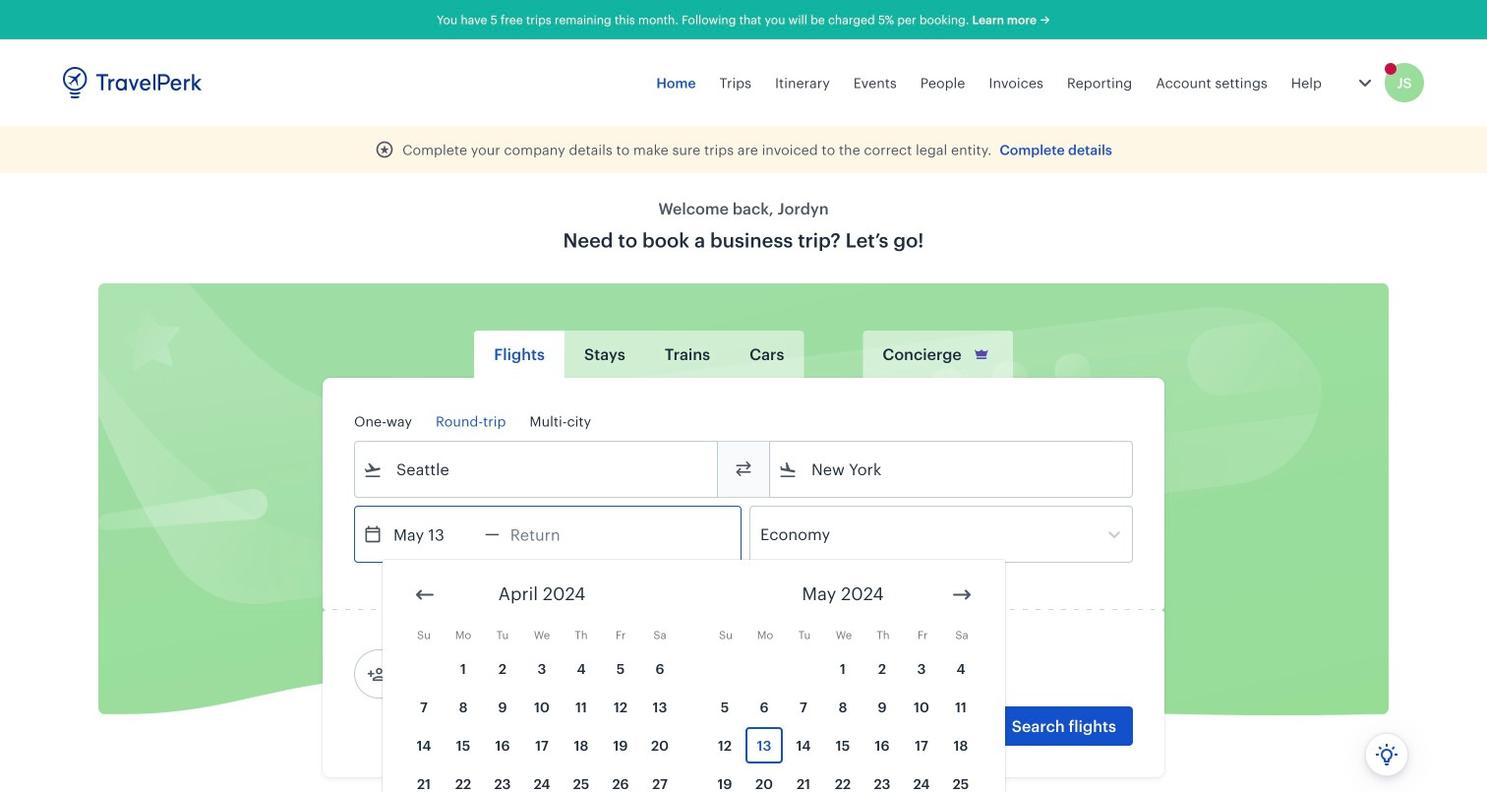 Task type: describe. For each thing, give the bounding box(es) containing it.
move backward to switch to the previous month. image
[[413, 583, 437, 607]]

From search field
[[383, 454, 692, 485]]



Task type: locate. For each thing, give the bounding box(es) containing it.
Add first traveler search field
[[387, 658, 591, 690]]

To search field
[[798, 454, 1107, 485]]

calendar application
[[383, 560, 1488, 792]]

move forward to switch to the next month. image
[[950, 583, 974, 607]]

Return text field
[[500, 507, 602, 562]]

Depart text field
[[383, 507, 485, 562]]



